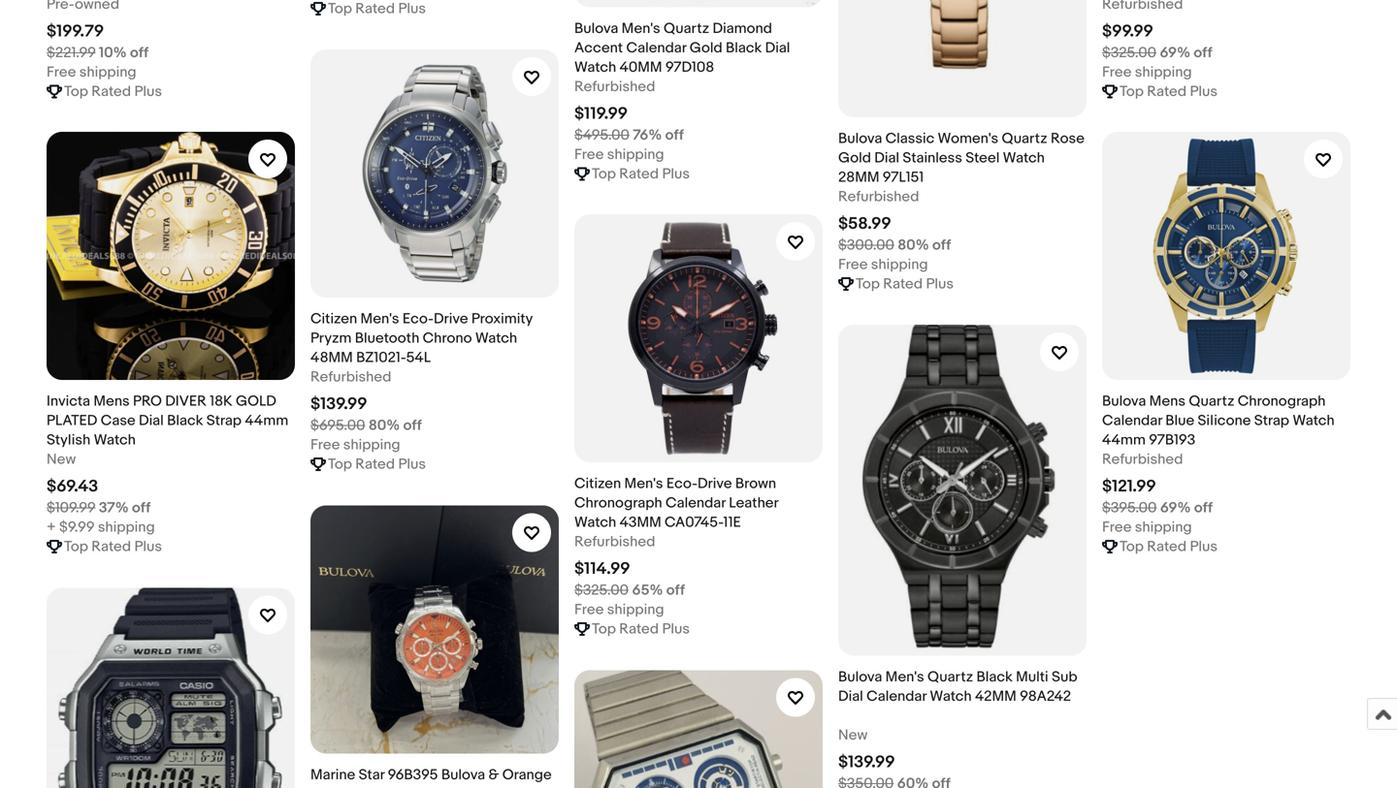Task type: locate. For each thing, give the bounding box(es) containing it.
bulova up $121.99
[[1102, 393, 1146, 411]]

rated down + $9.99 shipping text field
[[92, 539, 131, 556]]

men's for $139.99
[[361, 311, 399, 328]]

1 69% from the top
[[1160, 44, 1191, 61]]

men's inside citizen men's eco-drive proximity pryzm bluetooth chrono watch 48mm bz1021-54l refurbished $139.99 $695.00 80% off free shipping
[[361, 311, 399, 328]]

rated
[[92, 83, 131, 100], [1147, 83, 1187, 100], [619, 165, 659, 183], [883, 276, 923, 293], [355, 456, 395, 474], [92, 539, 131, 556], [1147, 539, 1187, 556], [619, 621, 659, 639]]

Free shipping text field
[[47, 62, 137, 82], [1102, 518, 1192, 538]]

black up 42mm
[[977, 669, 1013, 686]]

eco- inside the 'citizen men's eco-drive brown chronograph calendar leather watch 43mm ca0745-11e refurbished $114.99 $325.00 65% off free shipping'
[[667, 476, 698, 493]]

refurbished text field for $114.99
[[575, 533, 656, 552]]

0 horizontal spatial eco-
[[403, 311, 434, 328]]

10%
[[99, 44, 127, 61]]

1 horizontal spatial free shipping text field
[[1102, 518, 1192, 538]]

drive up chrono
[[434, 311, 468, 328]]

top rated plus down 76%
[[592, 165, 690, 183]]

dial inside "invicta mens pro diver 18k gold plated case dial black strap 44mm stylish watch new $69.43 $109.99 37% off + $9.99 shipping"
[[139, 412, 164, 430]]

bulova men's quartz black multi sub dial calendar watch 42mm 98a242
[[838, 669, 1078, 706]]

$221.99 10% off free shipping
[[47, 44, 149, 81]]

0 vertical spatial new text field
[[47, 450, 76, 470]]

top down previous price $325.00 65% off text box
[[592, 621, 616, 639]]

80% right the "$300.00"
[[898, 237, 929, 254]]

free shipping text field down the $395.00
[[1102, 518, 1192, 538]]

previous price $495.00 76% off text field
[[575, 125, 684, 145]]

rated for watch
[[92, 539, 131, 556]]

steel
[[966, 149, 1000, 167], [490, 786, 525, 789]]

gold up 97d108
[[690, 39, 723, 57]]

1 vertical spatial new
[[838, 727, 868, 745]]

free shipping text field for $114.99
[[575, 601, 664, 620]]

mens up blue
[[1150, 393, 1186, 411]]

Free shipping text field
[[1102, 62, 1192, 82], [575, 145, 664, 164], [838, 255, 928, 275], [311, 436, 400, 455], [575, 601, 664, 620]]

& down 96b395
[[414, 786, 424, 789]]

black inside "invicta mens pro diver 18k gold plated case dial black strap 44mm stylish watch new $69.43 $109.99 37% off + $9.99 shipping"
[[167, 412, 203, 430]]

refurbished down 48mm
[[311, 369, 392, 386]]

$495.00
[[575, 126, 630, 144]]

1 horizontal spatial new
[[838, 727, 868, 745]]

refurbished inside the 'citizen men's eco-drive brown chronograph calendar leather watch 43mm ca0745-11e refurbished $114.99 $325.00 65% off free shipping'
[[575, 534, 656, 551]]

top rated plus text field down previous price $300.00 80% off text field
[[856, 275, 954, 294]]

76%
[[633, 126, 662, 144]]

1 horizontal spatial gold
[[838, 149, 871, 167]]

calendar inside bulova men's quartz diamond accent calendar gold black dial watch 40mm 97d108 refurbished $119.99 $495.00 76% off free shipping
[[626, 39, 686, 57]]

plus
[[134, 83, 162, 100], [1190, 83, 1218, 100], [662, 165, 690, 183], [926, 276, 954, 293], [398, 456, 426, 474], [134, 539, 162, 556], [1190, 539, 1218, 556], [662, 621, 690, 639]]

0 horizontal spatial mens
[[94, 393, 130, 411]]

chronograph up silicone
[[1238, 393, 1326, 411]]

None text field
[[47, 0, 119, 14], [1102, 0, 1183, 14], [47, 0, 119, 14], [1102, 0, 1183, 14]]

chronograph up 43mm
[[575, 495, 662, 512]]

steel down women's
[[966, 149, 1000, 167]]

citizen men's eco-drive proximity pryzm bluetooth chrono watch 48mm bz1021-54l refurbished $139.99 $695.00 80% off free shipping
[[311, 311, 533, 454]]

off
[[130, 44, 149, 61], [1194, 44, 1213, 61], [665, 126, 684, 144], [933, 237, 951, 254], [403, 417, 422, 435], [132, 500, 151, 517], [1194, 500, 1213, 517], [667, 582, 685, 600]]

$695.00
[[311, 417, 365, 435]]

0 horizontal spatial 80%
[[369, 417, 400, 435]]

dial
[[765, 39, 790, 57], [875, 149, 900, 167], [139, 412, 164, 430], [838, 688, 863, 706]]

&
[[489, 767, 499, 784], [414, 786, 424, 789]]

gold
[[690, 39, 723, 57], [838, 149, 871, 167]]

bulova for $58.99
[[838, 130, 882, 148]]

0 vertical spatial stainless
[[903, 149, 963, 167]]

0 horizontal spatial black
[[167, 412, 203, 430]]

drive inside the 'citizen men's eco-drive brown chronograph calendar leather watch 43mm ca0745-11e refurbished $114.99 $325.00 65% off free shipping'
[[698, 476, 732, 493]]

shipping inside "invicta mens pro diver 18k gold plated case dial black strap 44mm stylish watch new $69.43 $109.99 37% off + $9.99 shipping"
[[98, 519, 155, 537]]

quartz up 97d108
[[664, 20, 710, 37]]

new text field down stylish
[[47, 450, 76, 470]]

black down diamond
[[726, 39, 762, 57]]

new text field for $139.99
[[838, 726, 868, 746]]

42mm
[[975, 688, 1017, 706]]

bulova for $119.99
[[575, 20, 618, 37]]

chronograph
[[1238, 393, 1326, 411], [575, 495, 662, 512]]

$395.00
[[1102, 500, 1157, 517]]

mens
[[94, 393, 130, 411], [1150, 393, 1186, 411]]

1 vertical spatial 80%
[[369, 417, 400, 435]]

chronograph inside the 'citizen men's eco-drive brown chronograph calendar leather watch 43mm ca0745-11e refurbished $114.99 $325.00 65% off free shipping'
[[575, 495, 662, 512]]

free inside bulova mens quartz chronograph calendar blue silicone strap watch 44mm 97b193 refurbished $121.99 $395.00 69% off free shipping
[[1102, 519, 1132, 537]]

free down $221.99
[[47, 63, 76, 81]]

strap inside "invicta mens pro diver 18k gold plated case dial black strap 44mm stylish watch new $69.43 $109.99 37% off + $9.99 shipping"
[[206, 412, 242, 430]]

shipping inside 'bulova classic women's quartz rose gold dial stainless steel watch 28mm 97l151 refurbished $58.99 $300.00 80% off free shipping'
[[871, 256, 928, 274]]

classic
[[886, 130, 935, 148]]

$121.99
[[1102, 477, 1157, 497]]

0 vertical spatial &
[[489, 767, 499, 784]]

watch
[[575, 58, 616, 76], [1003, 149, 1045, 167], [475, 330, 517, 347], [1293, 412, 1335, 430], [94, 432, 136, 449], [575, 514, 616, 532], [930, 688, 972, 706]]

0 vertical spatial steel
[[966, 149, 1000, 167]]

1 horizontal spatial new text field
[[838, 726, 868, 746]]

Top Rated Plus text field
[[64, 82, 162, 101], [856, 275, 954, 294], [64, 538, 162, 557]]

top rated plus for $58.99
[[856, 276, 954, 293]]

top for $395.00
[[1120, 539, 1144, 556]]

69% inside bulova mens quartz chronograph calendar blue silicone strap watch 44mm 97b193 refurbished $121.99 $395.00 69% off free shipping
[[1160, 500, 1191, 517]]

mens inside "invicta mens pro diver 18k gold plated case dial black strap 44mm stylish watch new $69.43 $109.99 37% off + $9.99 shipping"
[[94, 393, 130, 411]]

dial down the pro at left
[[139, 412, 164, 430]]

0 vertical spatial chronograph
[[1238, 393, 1326, 411]]

bulova up accent
[[575, 20, 618, 37]]

diver
[[165, 393, 207, 411]]

dial inside "bulova men's quartz black multi sub dial calendar watch 42mm 98a242"
[[838, 688, 863, 706]]

top down $695.00
[[328, 456, 352, 474]]

refurbished for $58.99
[[838, 188, 919, 206]]

calendar inside "bulova men's quartz black multi sub dial calendar watch 42mm 98a242"
[[867, 688, 927, 706]]

shipping down previous price $495.00 76% off text box
[[607, 146, 664, 163]]

1 vertical spatial chronograph
[[575, 495, 662, 512]]

diamond
[[713, 20, 772, 37]]

1 horizontal spatial stainless
[[903, 149, 963, 167]]

free shipping text field for $119.99
[[575, 145, 664, 164]]

men's inside the 'citizen men's eco-drive brown chronograph calendar leather watch 43mm ca0745-11e refurbished $114.99 $325.00 65% off free shipping'
[[625, 476, 663, 493]]

plus down previous price $495.00 76% off text box
[[662, 165, 690, 183]]

0 vertical spatial eco-
[[403, 311, 434, 328]]

80% inside citizen men's eco-drive proximity pryzm bluetooth chrono watch 48mm bz1021-54l refurbished $139.99 $695.00 80% off free shipping
[[369, 417, 400, 435]]

free
[[47, 63, 76, 81], [1102, 63, 1132, 81], [575, 146, 604, 163], [838, 256, 868, 274], [311, 437, 340, 454], [1102, 519, 1132, 537], [575, 602, 604, 619]]

free shipping text field down $495.00
[[575, 145, 664, 164]]

calendar inside bulova mens quartz chronograph calendar blue silicone strap watch 44mm 97b193 refurbished $121.99 $395.00 69% off free shipping
[[1102, 412, 1163, 430]]

$300.00
[[838, 237, 895, 254]]

+
[[47, 519, 56, 537]]

ca0745-
[[665, 514, 724, 532]]

drive
[[434, 311, 468, 328], [698, 476, 732, 493]]

stainless inside 'bulova classic women's quartz rose gold dial stainless steel watch 28mm 97l151 refurbished $58.99 $300.00 80% off free shipping'
[[903, 149, 963, 167]]

plus down 65%
[[662, 621, 690, 639]]

0 horizontal spatial $139.99
[[311, 395, 367, 415]]

free shipping text field down $695.00
[[311, 436, 400, 455]]

$9.99
[[59, 519, 95, 537]]

0 horizontal spatial strap
[[206, 412, 242, 430]]

+ $9.99 shipping text field
[[47, 518, 155, 538]]

0 vertical spatial $325.00
[[1102, 44, 1157, 61]]

citizen up pryzm
[[311, 311, 357, 328]]

plus for $139.99
[[398, 456, 426, 474]]

previous price $300.00 80% off text field
[[838, 236, 951, 255]]

citizen
[[311, 311, 357, 328], [575, 476, 621, 493]]

off inside the 'citizen men's eco-drive brown chronograph calendar leather watch 43mm ca0745-11e refurbished $114.99 $325.00 65% off free shipping'
[[667, 582, 685, 600]]

refurbished
[[575, 78, 656, 95], [838, 188, 919, 206], [311, 369, 392, 386], [1102, 451, 1183, 469], [575, 534, 656, 551]]

top down $495.00
[[592, 165, 616, 183]]

1 horizontal spatial eco-
[[667, 476, 698, 493]]

free down $114.99 text box on the left bottom of the page
[[575, 602, 604, 619]]

refurbished text field up $121.99 text box
[[1102, 450, 1183, 470]]

1 vertical spatial &
[[414, 786, 424, 789]]

top rated plus for watch
[[64, 539, 162, 556]]

top for $139.99
[[328, 456, 352, 474]]

$58.99 text field
[[838, 214, 892, 234]]

stainless down 96b395
[[428, 786, 487, 789]]

0 vertical spatial 80%
[[898, 237, 929, 254]]

quartz left multi
[[928, 669, 974, 686]]

quartz inside bulova mens quartz chronograph calendar blue silicone strap watch 44mm 97b193 refurbished $121.99 $395.00 69% off free shipping
[[1189, 393, 1235, 411]]

1 vertical spatial stainless
[[428, 786, 487, 789]]

plus down previous price $300.00 80% off text field
[[926, 276, 954, 293]]

previous price $325.00 69% off text field
[[1102, 43, 1213, 62]]

bulova men's quartz diamond accent calendar gold black dial watch 40mm 97d108 refurbished $119.99 $495.00 76% off free shipping
[[575, 20, 790, 163]]

men's for $119.99
[[622, 20, 661, 37]]

rated for $58.99
[[883, 276, 923, 293]]

gold inside 'bulova classic women's quartz rose gold dial stainless steel watch 28mm 97l151 refurbished $58.99 $300.00 80% off free shipping'
[[838, 149, 871, 167]]

refurbished text field for $121.99
[[1102, 450, 1183, 470]]

0 horizontal spatial $325.00
[[575, 582, 629, 600]]

calendar inside the 'citizen men's eco-drive brown chronograph calendar leather watch 43mm ca0745-11e refurbished $114.99 $325.00 65% off free shipping'
[[666, 495, 726, 512]]

case
[[101, 412, 136, 430]]

$325.00
[[1102, 44, 1157, 61], [575, 582, 629, 600]]

new inside new $139.99
[[838, 727, 868, 745]]

1 horizontal spatial chronograph
[[1238, 393, 1326, 411]]

1 horizontal spatial steel
[[966, 149, 1000, 167]]

top rated plus text field down '$221.99 10% off free shipping' in the top left of the page
[[64, 82, 162, 101]]

bulova
[[575, 20, 618, 37], [838, 130, 882, 148], [1102, 393, 1146, 411], [838, 669, 882, 686], [441, 767, 485, 784]]

refurbished text field up the $119.99 "text field"
[[575, 77, 656, 96]]

strap
[[206, 412, 242, 430], [1255, 412, 1290, 430]]

0 horizontal spatial citizen
[[311, 311, 357, 328]]

free inside 'bulova classic women's quartz rose gold dial stainless steel watch 28mm 97l151 refurbished $58.99 $300.00 80% off free shipping'
[[838, 256, 868, 274]]

plus down '$221.99 10% off free shipping' in the top left of the page
[[134, 83, 162, 100]]

top rated plus text field down 65%
[[592, 620, 690, 640]]

men's up 43mm
[[625, 476, 663, 493]]

1 vertical spatial gold
[[838, 149, 871, 167]]

watch inside 'bulova classic women's quartz rose gold dial stainless steel watch 28mm 97l151 refurbished $58.99 $300.00 80% off free shipping'
[[1003, 149, 1045, 167]]

0 vertical spatial 44mm
[[245, 412, 288, 430]]

0 horizontal spatial &
[[414, 786, 424, 789]]

citizen inside the 'citizen men's eco-drive brown chronograph calendar leather watch 43mm ca0745-11e refurbished $114.99 $325.00 65% off free shipping'
[[575, 476, 621, 493]]

$139.99 inside citizen men's eco-drive proximity pryzm bluetooth chrono watch 48mm bz1021-54l refurbished $139.99 $695.00 80% off free shipping
[[311, 395, 367, 415]]

free down the $99.99 "text field"
[[1102, 63, 1132, 81]]

2 mens from the left
[[1150, 393, 1186, 411]]

top for $58.99
[[856, 276, 880, 293]]

1 horizontal spatial citizen
[[575, 476, 621, 493]]

shipping inside citizen men's eco-drive proximity pryzm bluetooth chrono watch 48mm bz1021-54l refurbished $139.99 $695.00 80% off free shipping
[[343, 437, 400, 454]]

bulova inside 'bulova classic women's quartz rose gold dial stainless steel watch 28mm 97l151 refurbished $58.99 $300.00 80% off free shipping'
[[838, 130, 882, 148]]

1 vertical spatial 44mm
[[1102, 432, 1146, 449]]

1 vertical spatial eco-
[[667, 476, 698, 493]]

plus down previous price $695.00 80% off text field
[[398, 456, 426, 474]]

$325.00 down $114.99 text box on the left bottom of the page
[[575, 582, 629, 600]]

1 horizontal spatial $325.00
[[1102, 44, 1157, 61]]

top rated plus down $325.00 69% off free shipping
[[1120, 83, 1218, 100]]

None text field
[[328, 0, 426, 18]]

off inside citizen men's eco-drive proximity pryzm bluetooth chrono watch 48mm bz1021-54l refurbished $139.99 $695.00 80% off free shipping
[[403, 417, 422, 435]]

44mm down gold
[[245, 412, 288, 430]]

0 horizontal spatial stainless
[[428, 786, 487, 789]]

calendar
[[626, 39, 686, 57], [1102, 412, 1163, 430], [666, 495, 726, 512], [867, 688, 927, 706]]

refurbished for $114.99
[[575, 534, 656, 551]]

80%
[[898, 237, 929, 254], [369, 417, 400, 435]]

refurbished up $121.99 text box
[[1102, 451, 1183, 469]]

0 vertical spatial new
[[47, 451, 76, 469]]

44mm up $121.99 text box
[[1102, 432, 1146, 449]]

69% inside $325.00 69% off free shipping
[[1160, 44, 1191, 61]]

plus down $325.00 69% off free shipping
[[1190, 83, 1218, 100]]

2 horizontal spatial black
[[977, 669, 1013, 686]]

1 horizontal spatial 44mm
[[1102, 432, 1146, 449]]

0 horizontal spatial new
[[47, 451, 76, 469]]

plus down + $9.99 shipping text field
[[134, 539, 162, 556]]

bulova inside bulova men's quartz diamond accent calendar gold black dial watch 40mm 97d108 refurbished $119.99 $495.00 76% off free shipping
[[575, 20, 618, 37]]

1 vertical spatial black
[[167, 412, 203, 430]]

1 vertical spatial drive
[[698, 476, 732, 493]]

$69.43
[[47, 477, 98, 497]]

2 69% from the top
[[1160, 500, 1191, 517]]

0 horizontal spatial chronograph
[[575, 495, 662, 512]]

free shipping text field down $221.99
[[47, 62, 137, 82]]

quartz inside "bulova men's quartz black multi sub dial calendar watch 42mm 98a242"
[[928, 669, 974, 686]]

eco- inside citizen men's eco-drive proximity pryzm bluetooth chrono watch 48mm bz1021-54l refurbished $139.99 $695.00 80% off free shipping
[[403, 311, 434, 328]]

0 horizontal spatial gold
[[690, 39, 723, 57]]

shipping down 10%
[[79, 63, 137, 81]]

mens for stylish
[[94, 393, 130, 411]]

$119.99
[[575, 104, 628, 124]]

0 vertical spatial citizen
[[311, 311, 357, 328]]

1 horizontal spatial black
[[726, 39, 762, 57]]

rated down previous price $695.00 80% off text field
[[355, 456, 395, 474]]

strap down 18k
[[206, 412, 242, 430]]

1 vertical spatial citizen
[[575, 476, 621, 493]]

watch inside bulova mens quartz chronograph calendar blue silicone strap watch 44mm 97b193 refurbished $121.99 $395.00 69% off free shipping
[[1293, 412, 1335, 430]]

1 vertical spatial $139.99
[[838, 753, 895, 773]]

plus down the previous price $395.00 69% off text box
[[1190, 539, 1218, 556]]

free shipping text field down the "$300.00"
[[838, 255, 928, 275]]

new down stylish
[[47, 451, 76, 469]]

drive for $139.99
[[434, 311, 468, 328]]

rated down 65%
[[619, 621, 659, 639]]

0 vertical spatial 69%
[[1160, 44, 1191, 61]]

refurbished inside citizen men's eco-drive proximity pryzm bluetooth chrono watch 48mm bz1021-54l refurbished $139.99 $695.00 80% off free shipping
[[311, 369, 392, 386]]

rated down 76%
[[619, 165, 659, 183]]

top rated plus down previous price $300.00 80% off text field
[[856, 276, 954, 293]]

$325.00 69% off free shipping
[[1102, 44, 1213, 81]]

quartz inside 'bulova classic women's quartz rose gold dial stainless steel watch 28mm 97l151 refurbished $58.99 $300.00 80% off free shipping'
[[1002, 130, 1048, 148]]

0 horizontal spatial steel
[[490, 786, 525, 789]]

top rated plus
[[64, 83, 162, 100], [1120, 83, 1218, 100], [592, 165, 690, 183], [856, 276, 954, 293], [328, 456, 426, 474], [64, 539, 162, 556], [1120, 539, 1218, 556], [592, 621, 690, 639]]

black down diver
[[167, 412, 203, 430]]

$114.99 text field
[[575, 560, 630, 580]]

rated down the previous price $395.00 69% off text box
[[1147, 539, 1187, 556]]

marine star 96b395 bulova & orange men's watches & stainless steel 
[[311, 767, 552, 789]]

2 strap from the left
[[1255, 412, 1290, 430]]

$139.99 up $695.00
[[311, 395, 367, 415]]

1 horizontal spatial strap
[[1255, 412, 1290, 430]]

quartz up silicone
[[1189, 393, 1235, 411]]

shipping
[[79, 63, 137, 81], [1135, 63, 1192, 81], [607, 146, 664, 163], [871, 256, 928, 274], [343, 437, 400, 454], [98, 519, 155, 537], [1135, 519, 1192, 537], [607, 602, 664, 619]]

gold up 28mm
[[838, 149, 871, 167]]

0 vertical spatial drive
[[434, 311, 468, 328]]

1 vertical spatial top rated plus text field
[[856, 275, 954, 294]]

bulova mens quartz chronograph calendar blue silicone strap watch 44mm 97b193 refurbished $121.99 $395.00 69% off free shipping
[[1102, 393, 1335, 537]]

80% for $139.99
[[369, 417, 400, 435]]

0 horizontal spatial new text field
[[47, 450, 76, 470]]

free down the "$300.00"
[[838, 256, 868, 274]]

top rated plus text field down the previous price $395.00 69% off text box
[[1120, 538, 1218, 557]]

quartz inside bulova men's quartz diamond accent calendar gold black dial watch 40mm 97d108 refurbished $119.99 $495.00 76% off free shipping
[[664, 20, 710, 37]]

top rated plus text field down previous price $695.00 80% off text field
[[328, 455, 426, 475]]

shipping inside the 'citizen men's eco-drive brown chronograph calendar leather watch 43mm ca0745-11e refurbished $114.99 $325.00 65% off free shipping'
[[607, 602, 664, 619]]

men's up bluetooth
[[361, 311, 399, 328]]

69%
[[1160, 44, 1191, 61], [1160, 500, 1191, 517]]

1 vertical spatial $325.00
[[575, 582, 629, 600]]

1 horizontal spatial 80%
[[898, 237, 929, 254]]

rose
[[1051, 130, 1085, 148]]

80% right $695.00
[[369, 417, 400, 435]]

dial down diamond
[[765, 39, 790, 57]]

$139.99
[[311, 395, 367, 415], [838, 753, 895, 773]]

shipping inside bulova men's quartz diamond accent calendar gold black dial watch 40mm 97d108 refurbished $119.99 $495.00 76% off free shipping
[[607, 146, 664, 163]]

men's inside bulova men's quartz diamond accent calendar gold black dial watch 40mm 97d108 refurbished $119.99 $495.00 76% off free shipping
[[622, 20, 661, 37]]

1 vertical spatial new text field
[[838, 726, 868, 746]]

refurbished down 28mm
[[838, 188, 919, 206]]

1 horizontal spatial mens
[[1150, 393, 1186, 411]]

1 vertical spatial 69%
[[1160, 500, 1191, 517]]

men's
[[622, 20, 661, 37], [361, 311, 399, 328], [625, 476, 663, 493], [886, 669, 925, 686], [311, 786, 349, 789]]

chronograph inside bulova mens quartz chronograph calendar blue silicone strap watch 44mm 97b193 refurbished $121.99 $395.00 69% off free shipping
[[1238, 393, 1326, 411]]

new
[[47, 451, 76, 469], [838, 727, 868, 745]]

1 horizontal spatial $139.99
[[838, 753, 895, 773]]

refurbished text field for $139.99
[[311, 368, 392, 387]]

shipping down previous price $325.00 65% off text box
[[607, 602, 664, 619]]

98a242
[[1020, 688, 1072, 706]]

drive inside citizen men's eco-drive proximity pryzm bluetooth chrono watch 48mm bz1021-54l refurbished $139.99 $695.00 80% off free shipping
[[434, 311, 468, 328]]

refurbished up the $119.99 "text field"
[[575, 78, 656, 95]]

previous price $395.00 69% off text field
[[1102, 499, 1213, 518]]

44mm
[[245, 412, 288, 430], [1102, 432, 1146, 449]]

top down $325.00 69% off free shipping
[[1120, 83, 1144, 100]]

& left orange in the left bottom of the page
[[489, 767, 499, 784]]

strap right silicone
[[1255, 412, 1290, 430]]

citizen up 43mm
[[575, 476, 621, 493]]

Top Rated Plus text field
[[1120, 82, 1218, 101], [592, 164, 690, 184], [328, 455, 426, 475], [1120, 538, 1218, 557], [592, 620, 690, 640]]

free down $695.00
[[311, 437, 340, 454]]

men's down marine
[[311, 786, 349, 789]]

free down the $395.00
[[1102, 519, 1132, 537]]

2 vertical spatial top rated plus text field
[[64, 538, 162, 557]]

11e
[[724, 514, 741, 532]]

$221.99
[[47, 44, 96, 61]]

bulova inside "bulova men's quartz black multi sub dial calendar watch 42mm 98a242"
[[838, 669, 882, 686]]

mens inside bulova mens quartz chronograph calendar blue silicone strap watch 44mm 97b193 refurbished $121.99 $395.00 69% off free shipping
[[1150, 393, 1186, 411]]

$325.00 down the $99.99 "text field"
[[1102, 44, 1157, 61]]

off inside bulova men's quartz diamond accent calendar gold black dial watch 40mm 97d108 refurbished $119.99 $495.00 76% off free shipping
[[665, 126, 684, 144]]

0 horizontal spatial 44mm
[[245, 412, 288, 430]]

$69.43 text field
[[47, 477, 98, 497]]

1 horizontal spatial drive
[[698, 476, 732, 493]]

$109.99
[[47, 500, 95, 517]]

top rated plus for $119.99
[[592, 165, 690, 183]]

1 vertical spatial steel
[[490, 786, 525, 789]]

men's inside "bulova men's quartz black multi sub dial calendar watch 42mm 98a242"
[[886, 669, 925, 686]]

48mm
[[311, 349, 353, 367]]

steel down orange in the left bottom of the page
[[490, 786, 525, 789]]

black
[[726, 39, 762, 57], [167, 412, 203, 430], [977, 669, 1013, 686]]

1 strap from the left
[[206, 412, 242, 430]]

stainless
[[903, 149, 963, 167], [428, 786, 487, 789]]

calendar up ca0745-
[[666, 495, 726, 512]]

$139.99 up previous price $350.00 60% off text box
[[838, 753, 895, 773]]

$199.79 text field
[[47, 21, 104, 41]]

new $139.99
[[838, 727, 895, 773]]

shipping down the previous price $395.00 69% off text box
[[1135, 519, 1192, 537]]

plus for $114.99
[[662, 621, 690, 639]]

bulova inside bulova mens quartz chronograph calendar blue silicone strap watch 44mm 97b193 refurbished $121.99 $395.00 69% off free shipping
[[1102, 393, 1146, 411]]

shipping down 37%
[[98, 519, 155, 537]]

plus for watch
[[134, 539, 162, 556]]

orange
[[503, 767, 552, 784]]

refurbished inside 'bulova classic women's quartz rose gold dial stainless steel watch 28mm 97l151 refurbished $58.99 $300.00 80% off free shipping'
[[838, 188, 919, 206]]

0 vertical spatial black
[[726, 39, 762, 57]]

top rated plus text field for watch
[[64, 538, 162, 557]]

refurbished inside bulova men's quartz diamond accent calendar gold black dial watch 40mm 97d108 refurbished $119.99 $495.00 76% off free shipping
[[575, 78, 656, 95]]

80% inside 'bulova classic women's quartz rose gold dial stainless steel watch 28mm 97l151 refurbished $58.99 $300.00 80% off free shipping'
[[898, 237, 929, 254]]

quartz for bulova men's quartz diamond accent calendar gold black dial watch 40mm 97d108 refurbished $119.99 $495.00 76% off free shipping
[[664, 20, 710, 37]]

gold
[[236, 393, 276, 411]]

top
[[64, 83, 88, 100], [1120, 83, 1144, 100], [592, 165, 616, 183], [856, 276, 880, 293], [328, 456, 352, 474], [64, 539, 88, 556], [1120, 539, 1144, 556], [592, 621, 616, 639]]

dial up new $139.99
[[838, 688, 863, 706]]

free shipping text field for $139.99
[[311, 436, 400, 455]]

shipping down previous price $300.00 80% off text field
[[871, 256, 928, 274]]

0 horizontal spatial drive
[[434, 311, 468, 328]]

refurbished text field for $58.99
[[838, 187, 919, 207]]

citizen inside citizen men's eco-drive proximity pryzm bluetooth chrono watch 48mm bz1021-54l refurbished $139.99 $695.00 80% off free shipping
[[311, 311, 357, 328]]

top down the "$300.00"
[[856, 276, 880, 293]]

quartz left "rose" in the top of the page
[[1002, 130, 1048, 148]]

refurbished text field down 28mm
[[838, 187, 919, 207]]

shipping down previous price $325.00 69% off text box
[[1135, 63, 1192, 81]]

brown
[[735, 476, 777, 493]]

rated down previous price $300.00 80% off text field
[[883, 276, 923, 293]]

Refurbished text field
[[575, 77, 656, 96], [838, 187, 919, 207], [311, 368, 392, 387], [1102, 450, 1183, 470], [575, 533, 656, 552]]

44mm inside bulova mens quartz chronograph calendar blue silicone strap watch 44mm 97b193 refurbished $121.99 $395.00 69% off free shipping
[[1102, 432, 1146, 449]]

quartz
[[664, 20, 710, 37], [1002, 130, 1048, 148], [1189, 393, 1235, 411], [928, 669, 974, 686]]

2 vertical spatial black
[[977, 669, 1013, 686]]

top rated plus down previous price $695.00 80% off text field
[[328, 456, 426, 474]]

eco- up chrono
[[403, 311, 434, 328]]

pryzm
[[311, 330, 352, 347]]

1 mens from the left
[[94, 393, 130, 411]]

1 horizontal spatial &
[[489, 767, 499, 784]]

0 vertical spatial $139.99
[[311, 395, 367, 415]]

refurbished text field for $119.99
[[575, 77, 656, 96]]

0 horizontal spatial free shipping text field
[[47, 62, 137, 82]]

0 vertical spatial gold
[[690, 39, 723, 57]]

bulova up 28mm
[[838, 130, 882, 148]]

eco-
[[403, 311, 434, 328], [667, 476, 698, 493]]

New text field
[[47, 450, 76, 470], [838, 726, 868, 746]]

men's for $114.99
[[625, 476, 663, 493]]

shipping inside '$221.99 10% off free shipping'
[[79, 63, 137, 81]]



Task type: describe. For each thing, give the bounding box(es) containing it.
refurbished for $119.99
[[575, 78, 656, 95]]

bulova inside marine star 96b395 bulova & orange men's watches & stainless steel
[[441, 767, 485, 784]]

$325.00 inside the 'citizen men's eco-drive brown chronograph calendar leather watch 43mm ca0745-11e refurbished $114.99 $325.00 65% off free shipping'
[[575, 582, 629, 600]]

bz1021-
[[356, 349, 406, 367]]

free shipping text field for $58.99
[[838, 255, 928, 275]]

free inside bulova men's quartz diamond accent calendar gold black dial watch 40mm 97d108 refurbished $119.99 $495.00 76% off free shipping
[[575, 146, 604, 163]]

previous price $109.99 37% off text field
[[47, 499, 151, 518]]

rated down $325.00 69% off free shipping
[[1147, 83, 1187, 100]]

off inside '$221.99 10% off free shipping'
[[130, 44, 149, 61]]

mens for $121.99
[[1150, 393, 1186, 411]]

star
[[359, 767, 385, 784]]

top rated plus text field for $119.99
[[592, 164, 690, 184]]

plus for $119.99
[[662, 165, 690, 183]]

strap inside bulova mens quartz chronograph calendar blue silicone strap watch 44mm 97b193 refurbished $121.99 $395.00 69% off free shipping
[[1255, 412, 1290, 430]]

eco- for $139.99
[[403, 311, 434, 328]]

shipping inside $325.00 69% off free shipping
[[1135, 63, 1192, 81]]

$325.00 inside $325.00 69% off free shipping
[[1102, 44, 1157, 61]]

rated for $395.00
[[1147, 539, 1187, 556]]

top rated plus text field for $139.99
[[328, 455, 426, 475]]

men's inside marine star 96b395 bulova & orange men's watches & stainless steel
[[311, 786, 349, 789]]

$99.99 text field
[[1102, 21, 1154, 41]]

top for $114.99
[[592, 621, 616, 639]]

quartz for bulova men's quartz black multi sub dial calendar watch 42mm 98a242
[[928, 669, 974, 686]]

drive for $114.99
[[698, 476, 732, 493]]

invicta mens pro diver 18k gold plated case dial black strap 44mm stylish watch new $69.43 $109.99 37% off + $9.99 shipping
[[47, 393, 288, 537]]

shipping inside bulova mens quartz chronograph calendar blue silicone strap watch 44mm 97b193 refurbished $121.99 $395.00 69% off free shipping
[[1135, 519, 1192, 537]]

top rated plus text field for $114.99
[[592, 620, 690, 640]]

watch inside citizen men's eco-drive proximity pryzm bluetooth chrono watch 48mm bz1021-54l refurbished $139.99 $695.00 80% off free shipping
[[475, 330, 517, 347]]

previous price $695.00 80% off text field
[[311, 416, 422, 436]]

refurbished for $139.99
[[311, 369, 392, 386]]

top rated plus for $395.00
[[1120, 539, 1218, 556]]

bulova for $121.99
[[1102, 393, 1146, 411]]

$114.99
[[575, 560, 630, 580]]

$199.79
[[47, 21, 104, 41]]

$139.99 text field
[[311, 395, 367, 415]]

silicone
[[1198, 412, 1251, 430]]

leather
[[729, 495, 778, 512]]

gold inside bulova men's quartz diamond accent calendar gold black dial watch 40mm 97d108 refurbished $119.99 $495.00 76% off free shipping
[[690, 39, 723, 57]]

off inside "invicta mens pro diver 18k gold plated case dial black strap 44mm stylish watch new $69.43 $109.99 37% off + $9.99 shipping"
[[132, 500, 151, 517]]

free inside $325.00 69% off free shipping
[[1102, 63, 1132, 81]]

96b395
[[388, 767, 438, 784]]

quartz for bulova mens quartz chronograph calendar blue silicone strap watch 44mm 97b193 refurbished $121.99 $395.00 69% off free shipping
[[1189, 393, 1235, 411]]

rated down '$221.99 10% off free shipping' in the top left of the page
[[92, 83, 131, 100]]

citizen for $114.99
[[575, 476, 621, 493]]

plus for $395.00
[[1190, 539, 1218, 556]]

chrono
[[423, 330, 472, 347]]

previous price $221.99 10% off text field
[[47, 43, 149, 62]]

top down '$221.99 10% off free shipping' in the top left of the page
[[64, 83, 88, 100]]

new inside "invicta mens pro diver 18k gold plated case dial black strap 44mm stylish watch new $69.43 $109.99 37% off + $9.99 shipping"
[[47, 451, 76, 469]]

97d108
[[666, 58, 714, 76]]

$121.99 text field
[[1102, 477, 1157, 497]]

previous price $325.00 65% off text field
[[575, 581, 685, 601]]

37%
[[99, 500, 129, 517]]

invicta
[[47, 393, 90, 411]]

top for watch
[[64, 539, 88, 556]]

watch inside "bulova men's quartz black multi sub dial calendar watch 42mm 98a242"
[[930, 688, 972, 706]]

accent
[[575, 39, 623, 57]]

steel inside 'bulova classic women's quartz rose gold dial stainless steel watch 28mm 97l151 refurbished $58.99 $300.00 80% off free shipping'
[[966, 149, 1000, 167]]

marine
[[311, 767, 355, 784]]

black inside bulova men's quartz diamond accent calendar gold black dial watch 40mm 97d108 refurbished $119.99 $495.00 76% off free shipping
[[726, 39, 762, 57]]

steel inside marine star 96b395 bulova & orange men's watches & stainless steel
[[490, 786, 525, 789]]

citizen men's eco-drive brown chronograph calendar leather watch 43mm ca0745-11e refurbished $114.99 $325.00 65% off free shipping
[[575, 476, 778, 619]]

pro
[[133, 393, 162, 411]]

watches
[[353, 786, 410, 789]]

rated for $119.99
[[619, 165, 659, 183]]

0 vertical spatial free shipping text field
[[47, 62, 137, 82]]

dial inside bulova men's quartz diamond accent calendar gold black dial watch 40mm 97d108 refurbished $119.99 $495.00 76% off free shipping
[[765, 39, 790, 57]]

rated for $139.99
[[355, 456, 395, 474]]

previous price $350.00 60% off text field
[[838, 775, 951, 789]]

plated
[[47, 412, 97, 430]]

top for $119.99
[[592, 165, 616, 183]]

multi
[[1016, 669, 1049, 686]]

97l151
[[883, 169, 924, 186]]

top rated plus for $139.99
[[328, 456, 426, 474]]

$58.99
[[838, 214, 892, 234]]

sub
[[1052, 669, 1078, 686]]

refurbished inside bulova mens quartz chronograph calendar blue silicone strap watch 44mm 97b193 refurbished $121.99 $395.00 69% off free shipping
[[1102, 451, 1183, 469]]

1 vertical spatial free shipping text field
[[1102, 518, 1192, 538]]

stylish
[[47, 432, 90, 449]]

0 vertical spatial top rated plus text field
[[64, 82, 162, 101]]

$139.99 text field
[[838, 753, 895, 773]]

watch inside bulova men's quartz diamond accent calendar gold black dial watch 40mm 97d108 refurbished $119.99 $495.00 76% off free shipping
[[575, 58, 616, 76]]

18k
[[210, 393, 233, 411]]

watch inside the 'citizen men's eco-drive brown chronograph calendar leather watch 43mm ca0745-11e refurbished $114.99 $325.00 65% off free shipping'
[[575, 514, 616, 532]]

blue
[[1166, 412, 1195, 430]]

off inside $325.00 69% off free shipping
[[1194, 44, 1213, 61]]

40mm
[[620, 58, 662, 76]]

80% for $58.99
[[898, 237, 929, 254]]

women's
[[938, 130, 999, 148]]

stainless inside marine star 96b395 bulova & orange men's watches & stainless steel
[[428, 786, 487, 789]]

marine star 96b395 bulova & orange men's watches & stainless steel link
[[311, 506, 559, 789]]

43mm
[[620, 514, 662, 532]]

bluetooth
[[355, 330, 420, 347]]

top rated plus text field down $325.00 69% off free shipping
[[1120, 82, 1218, 101]]

97b193
[[1149, 432, 1196, 449]]

$119.99 text field
[[575, 104, 628, 124]]

free inside '$221.99 10% off free shipping'
[[47, 63, 76, 81]]

65%
[[632, 582, 663, 600]]

54l
[[406, 349, 431, 367]]

dial inside 'bulova classic women's quartz rose gold dial stainless steel watch 28mm 97l151 refurbished $58.99 $300.00 80% off free shipping'
[[875, 149, 900, 167]]

black inside "bulova men's quartz black multi sub dial calendar watch 42mm 98a242"
[[977, 669, 1013, 686]]

off inside 'bulova classic women's quartz rose gold dial stainless steel watch 28mm 97l151 refurbished $58.99 $300.00 80% off free shipping'
[[933, 237, 951, 254]]

bulova classic women's quartz rose gold dial stainless steel watch 28mm 97l151 refurbished $58.99 $300.00 80% off free shipping
[[838, 130, 1085, 274]]

free inside citizen men's eco-drive proximity pryzm bluetooth chrono watch 48mm bz1021-54l refurbished $139.99 $695.00 80% off free shipping
[[311, 437, 340, 454]]

free inside the 'citizen men's eco-drive brown chronograph calendar leather watch 43mm ca0745-11e refurbished $114.99 $325.00 65% off free shipping'
[[575, 602, 604, 619]]

44mm inside "invicta mens pro diver 18k gold plated case dial black strap 44mm stylish watch new $69.43 $109.99 37% off + $9.99 shipping"
[[245, 412, 288, 430]]

top rated plus for $114.99
[[592, 621, 690, 639]]

eco- for $114.99
[[667, 476, 698, 493]]

citizen for $139.99
[[311, 311, 357, 328]]

top rated plus down '$221.99 10% off free shipping' in the top left of the page
[[64, 83, 162, 100]]

off inside bulova mens quartz chronograph calendar blue silicone strap watch 44mm 97b193 refurbished $121.99 $395.00 69% off free shipping
[[1194, 500, 1213, 517]]

proximity
[[472, 311, 533, 328]]

free shipping text field down $99.99
[[1102, 62, 1192, 82]]

rated for $114.99
[[619, 621, 659, 639]]

plus for $58.99
[[926, 276, 954, 293]]

watch inside "invicta mens pro diver 18k gold plated case dial black strap 44mm stylish watch new $69.43 $109.99 37% off + $9.99 shipping"
[[94, 432, 136, 449]]

new text field for $69.43
[[47, 450, 76, 470]]

28mm
[[838, 169, 880, 186]]

top rated plus text field for $58.99
[[856, 275, 954, 294]]

$99.99
[[1102, 21, 1154, 41]]

top rated plus text field for $121.99
[[1120, 538, 1218, 557]]



Task type: vqa. For each thing, say whether or not it's contained in the screenshot.


